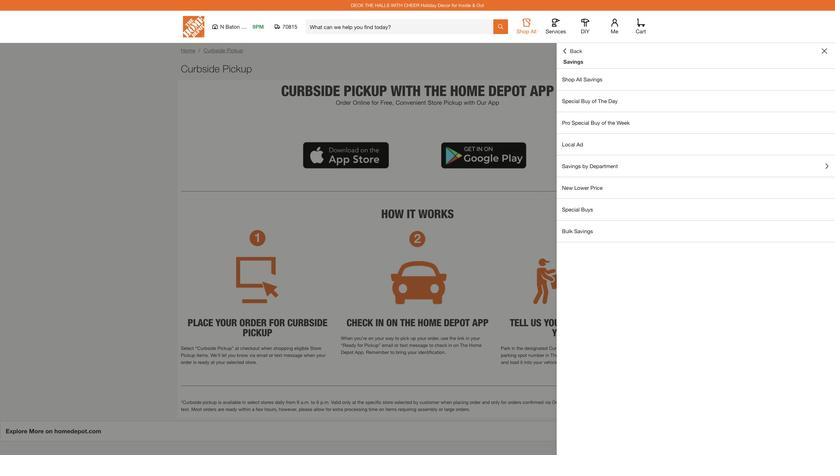 Task type: describe. For each thing, give the bounding box(es) containing it.
day
[[609, 98, 618, 104]]

are
[[218, 406, 224, 412]]

the home depot logo image
[[183, 16, 204, 37]]

0 horizontal spatial home
[[181, 47, 195, 53]]

for left inside at the right top of page
[[452, 2, 458, 8]]

1 horizontal spatial store
[[428, 99, 442, 106]]

out
[[622, 352, 629, 358]]

1 vertical spatial when
[[304, 352, 315, 358]]

decor
[[438, 2, 451, 8]]

1 vertical spatial buy
[[591, 119, 600, 126]]

2 horizontal spatial on
[[454, 342, 459, 348]]

park in the designated curbside pickup location at the store. tell us your parking spot number in the home depot app. we'll bring out your order and load it into your vehicle.
[[501, 345, 653, 365]]

items
[[386, 406, 397, 412]]

pickup
[[203, 399, 217, 405]]

free,
[[381, 99, 394, 106]]

when inside the *curbside pickup is available in select stores daily from 9 a.m. to 6 p.m. valid only at the specific store selected by customer when placing order and only for orders confirmed via order pickup notification message, email or text. most orders are ready within a few hours, however, please allow for extra processing time on items requiring assembly or large orders.
[[441, 399, 452, 405]]

0 vertical spatial &
[[473, 2, 476, 8]]

back
[[570, 48, 583, 54]]

shop all savings link
[[557, 69, 836, 90]]

identification.
[[418, 349, 446, 355]]

to down way
[[391, 349, 395, 355]]

location
[[585, 345, 602, 351]]

shop all savings
[[562, 76, 603, 82]]

select
[[181, 345, 194, 351]]

0 horizontal spatial on
[[369, 335, 374, 341]]

special buys
[[562, 206, 593, 212]]

bulk savings link
[[557, 220, 836, 242]]

number
[[529, 352, 545, 358]]

orders.
[[456, 406, 471, 412]]

0 vertical spatial curbside pickup
[[204, 47, 243, 53]]

the for with
[[425, 82, 447, 99]]

at down "curbside
[[211, 359, 215, 365]]

pro special buy of the week
[[562, 119, 630, 126]]

0 vertical spatial of
[[592, 98, 597, 104]]

pickup down curbside pickup link
[[223, 63, 252, 74]]

new
[[562, 184, 573, 191]]

we'll inside park in the designated curbside pickup location at the store. tell us your parking spot number in the home depot app. we'll bring out your order and load it into your vehicle.
[[599, 352, 609, 358]]

1 vertical spatial curbside pickup
[[181, 63, 252, 74]]

designated
[[525, 345, 548, 351]]

for inside tell us you're here & wait for your order
[[630, 317, 646, 329]]

into
[[524, 359, 532, 365]]

ready inside the *curbside pickup is available in select stores daily from 9 a.m. to 6 p.m. valid only at the specific store selected by customer when placing order and only for orders confirmed via order pickup notification message, email or text. most orders are ready within a few hours, however, please allow for extra processing time on items requiring assembly or large orders.
[[226, 406, 237, 412]]

by inside the *curbside pickup is available in select stores daily from 9 a.m. to 6 p.m. valid only at the specific store selected by customer when placing order and only for orders confirmed via order pickup notification message, email or text. most orders are ready within a few hours, however, please allow for extra processing time on items requiring assembly or large orders.
[[414, 399, 419, 405]]

0 vertical spatial the
[[365, 2, 374, 8]]

70815 button
[[275, 23, 298, 30]]

when you're on your way to pick up your order, use the link in your "ready for pickup" email or text message to check in on the home depot app. remember to bring your identification.
[[341, 335, 482, 355]]

0 horizontal spatial order
[[336, 99, 351, 106]]

text.
[[181, 406, 190, 412]]

savings down back button
[[564, 58, 584, 65]]

n baton rouge
[[220, 23, 257, 30]]

holiday
[[421, 2, 437, 8]]

1 vertical spatial with
[[391, 82, 421, 99]]

placing
[[454, 399, 469, 405]]

new lower price
[[562, 184, 603, 191]]

"ready
[[341, 342, 356, 348]]

"curbside
[[195, 345, 216, 351]]

tell us you're here & wait for your order
[[510, 317, 646, 339]]

cart
[[636, 28, 646, 34]]

link
[[458, 335, 465, 341]]

store inside select "curbside pickup" at checkout when shopping eligible store pickup items. we'll let you know via email or text message when your order is ready at your selected store.
[[310, 345, 321, 351]]

checkout
[[240, 345, 260, 351]]

store. inside park in the designated curbside pickup location at the store. tell us your parking spot number in the home depot app. we'll bring out your order and load it into your vehicle.
[[616, 345, 628, 351]]

convenient
[[396, 99, 426, 106]]

valid
[[331, 399, 341, 405]]

pickup" inside when you're on your way to pick up your order, use the link in your "ready for pickup" email or text message to check in on the home depot app. remember to bring your identification.
[[365, 342, 381, 348]]

online
[[353, 99, 370, 106]]

or inside select "curbside pickup" at checkout when shopping eligible store pickup items. we'll let you know via email or text message when your order is ready at your selected store.
[[269, 352, 273, 358]]

processing
[[345, 406, 368, 412]]

deck the halls with cheer holiday decor for inside & out
[[351, 2, 484, 8]]

you're
[[354, 335, 367, 341]]

in
[[376, 317, 384, 329]]

home inside when you're on your way to pick up your order, use the link in your "ready for pickup" email or text message to check in on the home depot app. remember to bring your identification.
[[469, 342, 482, 348]]

0 vertical spatial buy
[[581, 98, 591, 104]]

p.m.
[[321, 399, 330, 405]]

for left confirmed
[[501, 399, 507, 405]]

pickup inside place your order for curbside pickup
[[243, 327, 273, 339]]

in right link
[[466, 335, 470, 341]]

select
[[247, 399, 260, 405]]

order for park in the designated curbside pickup location at the store. tell us your parking spot number in the home depot app. we'll bring out your order and load it into your vehicle.
[[641, 352, 652, 358]]

tell
[[629, 345, 636, 351]]

0 vertical spatial when
[[261, 345, 272, 351]]

home for with
[[450, 82, 485, 99]]

shop all button
[[516, 19, 538, 35]]

is inside select "curbside pickup" at checkout when shopping eligible store pickup items. we'll let you know via email or text message when your order is ready at your selected store.
[[193, 359, 197, 365]]

assembly
[[418, 406, 438, 412]]

drawer close image
[[822, 48, 828, 54]]

place
[[188, 317, 213, 329]]

app
[[488, 99, 499, 106]]

customer
[[420, 399, 440, 405]]

wait
[[607, 317, 627, 329]]

in right check
[[449, 342, 452, 348]]

1 horizontal spatial pickup
[[344, 82, 387, 99]]

here
[[575, 317, 596, 329]]

savings by department
[[562, 163, 618, 169]]

shop for shop all savings
[[562, 76, 575, 82]]

the inside when you're on your way to pick up your order, use the link in your "ready for pickup" email or text message to check in on the home depot app. remember to bring your identification.
[[450, 335, 456, 341]]

bulk savings
[[562, 228, 593, 234]]

special buy of the day
[[562, 98, 618, 104]]

works
[[419, 206, 454, 221]]

pickup" inside select "curbside pickup" at checkout when shopping eligible store pickup items. we'll let you know via email or text message when your order is ready at your selected store.
[[218, 345, 234, 351]]

pickup inside park in the designated curbside pickup location at the store. tell us your parking spot number in the home depot app. we'll bring out your order and load it into your vehicle.
[[570, 345, 584, 351]]

*curbside
[[181, 399, 202, 405]]

for inside place your order for curbside pickup
[[269, 317, 285, 329]]

pro
[[562, 119, 571, 126]]

depot inside park in the designated curbside pickup location at the store. tell us your parking spot number in the home depot app. we'll bring out your order and load it into your vehicle.
[[574, 352, 587, 358]]

rouge
[[241, 23, 257, 30]]

selected inside the *curbside pickup is available in select stores daily from 9 a.m. to 6 p.m. valid only at the specific store selected by customer when placing order and only for orders confirmed via order pickup notification message, email or text. most orders are ready within a few hours, however, please allow for extra processing time on items requiring assembly or large orders.
[[395, 399, 412, 405]]

savings up the special buy of the day
[[584, 76, 603, 82]]

halls
[[375, 2, 390, 8]]

check
[[347, 317, 373, 329]]

curbside pickup with the home depot app
[[281, 82, 554, 99]]

message inside when you're on your way to pick up your order, use the link in your "ready for pickup" email or text message to check in on the home depot app. remember to bring your identification.
[[409, 342, 428, 348]]

at inside park in the designated curbside pickup location at the store. tell us your parking spot number in the home depot app. we'll bring out your order and load it into your vehicle.
[[603, 345, 607, 351]]

ad
[[577, 141, 583, 147]]

message,
[[606, 399, 626, 405]]

feedback link image
[[827, 113, 836, 149]]

back button
[[562, 48, 583, 54]]

1 vertical spatial special
[[572, 119, 590, 126]]

cheer
[[404, 2, 420, 8]]

from
[[286, 399, 296, 405]]

pickup left the with
[[444, 99, 462, 106]]

at up the you
[[235, 345, 239, 351]]

store. inside select "curbside pickup" at checkout when shopping eligible store pickup items. we'll let you know via email or text message when your order is ready at your selected store.
[[245, 359, 257, 365]]

your inside place your order for curbside pickup
[[216, 317, 237, 329]]

deck the halls with cheer holiday decor for inside & out link
[[351, 2, 484, 8]]

remember
[[366, 349, 389, 355]]

curbside inside place your order for curbside pickup
[[287, 317, 328, 329]]

however,
[[279, 406, 298, 412]]

hours,
[[265, 406, 278, 412]]

email inside the *curbside pickup is available in select stores daily from 9 a.m. to 6 p.m. valid only at the specific store selected by customer when placing order and only for orders confirmed via order pickup notification message, email or text. most orders are ready within a few hours, however, please allow for extra processing time on items requiring assembly or large orders.
[[628, 399, 639, 405]]

is inside the *curbside pickup is available in select stores daily from 9 a.m. to 6 p.m. valid only at the specific store selected by customer when placing order and only for orders confirmed via order pickup notification message, email or text. most orders are ready within a few hours, however, please allow for extra processing time on items requiring assembly or large orders.
[[218, 399, 222, 405]]



Task type: vqa. For each thing, say whether or not it's contained in the screenshot.
"fault."
no



Task type: locate. For each thing, give the bounding box(es) containing it.
via inside select "curbside pickup" at checkout when shopping eligible store pickup items. we'll let you know via email or text message when your order is ready at your selected store.
[[250, 352, 255, 358]]

the
[[598, 98, 607, 104], [460, 342, 468, 348], [551, 352, 559, 358]]

1 horizontal spatial is
[[218, 399, 222, 405]]

to up identification.
[[429, 342, 434, 348]]

bulk
[[562, 228, 573, 234]]

home inside park in the designated curbside pickup location at the store. tell us your parking spot number in the home depot app. we'll bring out your order and load it into your vehicle.
[[560, 352, 572, 358]]

buy
[[581, 98, 591, 104], [591, 119, 600, 126]]

1 horizontal spatial your
[[552, 327, 574, 339]]

1 vertical spatial message
[[284, 352, 303, 358]]

the inside the *curbside pickup is available in select stores daily from 9 a.m. to 6 p.m. valid only at the specific store selected by customer when placing order and only for orders confirmed via order pickup notification message, email or text. most orders are ready within a few hours, however, please allow for extra processing time on items requiring assembly or large orders.
[[358, 399, 364, 405]]

0 vertical spatial via
[[250, 352, 255, 358]]

message down up
[[409, 342, 428, 348]]

the up 'processing'
[[358, 399, 364, 405]]

special for buys
[[562, 206, 580, 212]]

home for on
[[418, 317, 442, 329]]

shop all
[[517, 28, 537, 34]]

and right placing
[[482, 399, 490, 405]]

1 horizontal spatial selected
[[395, 399, 412, 405]]

1 vertical spatial of
[[602, 119, 607, 126]]

is down items.
[[193, 359, 197, 365]]

0 horizontal spatial your
[[216, 317, 237, 329]]

curbside down n
[[204, 47, 225, 53]]

1 horizontal spatial we'll
[[599, 352, 609, 358]]

0 horizontal spatial only
[[342, 399, 351, 405]]

your
[[216, 317, 237, 329], [552, 327, 574, 339]]

and for load
[[501, 359, 509, 365]]

shop inside "button"
[[517, 28, 530, 34]]

savings right bulk
[[574, 228, 593, 234]]

by left department
[[583, 163, 589, 169]]

0 vertical spatial home
[[450, 82, 485, 99]]

via inside the *curbside pickup is available in select stores daily from 9 a.m. to 6 p.m. valid only at the specific store selected by customer when placing order and only for orders confirmed via order pickup notification message, email or text. most orders are ready within a few hours, however, please allow for extra processing time on items requiring assembly or large orders.
[[545, 399, 551, 405]]

1 vertical spatial via
[[545, 399, 551, 405]]

you
[[228, 352, 236, 358]]

1 horizontal spatial buy
[[591, 119, 600, 126]]

order inside place your order for curbside pickup
[[239, 317, 267, 329]]

n
[[220, 23, 224, 30]]

via right confirmed
[[545, 399, 551, 405]]

for inside when you're on your way to pick up your order, use the link in your "ready for pickup" email or text message to check in on the home depot app. remember to bring your identification.
[[358, 342, 363, 348]]

store.
[[616, 345, 628, 351], [245, 359, 257, 365]]

1 vertical spatial ready
[[226, 406, 237, 412]]

home right number
[[560, 352, 572, 358]]

bring down pick
[[396, 349, 407, 355]]

1 horizontal spatial &
[[599, 317, 605, 329]]

order inside the *curbside pickup is available in select stores daily from 9 a.m. to 6 p.m. valid only at the specific store selected by customer when placing order and only for orders confirmed via order pickup notification message, email or text. most orders are ready within a few hours, however, please allow for extra processing time on items requiring assembly or large orders.
[[552, 399, 564, 405]]

for down the you're
[[358, 342, 363, 348]]

1 vertical spatial curbside
[[287, 317, 328, 329]]

0 horizontal spatial text
[[275, 352, 283, 358]]

0 vertical spatial store
[[428, 99, 442, 106]]

ready inside select "curbside pickup" at checkout when shopping eligible store pickup items. we'll let you know via email or text message when your order is ready at your selected store.
[[198, 359, 210, 365]]

shop down back button
[[562, 76, 575, 82]]

home link
[[181, 47, 195, 53]]

depot for check in on the home depot app
[[444, 317, 470, 329]]

2 vertical spatial the
[[400, 317, 415, 329]]

on inside the *curbside pickup is available in select stores daily from 9 a.m. to 6 p.m. valid only at the specific store selected by customer when placing order and only for orders confirmed via order pickup notification message, email or text. most orders are ready within a few hours, however, please allow for extra processing time on items requiring assembly or large orders.
[[379, 406, 384, 412]]

2 horizontal spatial email
[[628, 399, 639, 405]]

allow
[[314, 406, 325, 412]]

me
[[611, 28, 619, 34]]

*curbside pickup is available in select stores daily from 9 a.m. to 6 p.m. valid only at the specific store selected by customer when placing order and only for orders confirmed via order pickup notification message, email or text. most orders are ready within a few hours, however, please allow for extra processing time on items requiring assembly or large orders.
[[181, 399, 644, 412]]

email down checkout
[[257, 352, 268, 358]]

order down the select
[[181, 359, 192, 365]]

order up checkout
[[239, 317, 267, 329]]

we'll
[[211, 352, 220, 358], [599, 352, 609, 358]]

when
[[261, 345, 272, 351], [304, 352, 315, 358], [441, 399, 452, 405]]

curbside pickup down curbside pickup link
[[181, 63, 252, 74]]

services
[[546, 28, 566, 34]]

9
[[297, 399, 300, 405]]

in inside the *curbside pickup is available in select stores daily from 9 a.m. to 6 p.m. valid only at the specific store selected by customer when placing order and only for orders confirmed via order pickup notification message, email or text. most orders are ready within a few hours, however, please allow for extra processing time on items requiring assembly or large orders.
[[242, 399, 246, 405]]

home down the home depot logo
[[181, 47, 195, 53]]

text down shopping
[[275, 352, 283, 358]]

0 horizontal spatial store
[[310, 345, 321, 351]]

all up the special buy of the day
[[577, 76, 582, 82]]

0 horizontal spatial all
[[531, 28, 537, 34]]

to
[[395, 335, 399, 341], [429, 342, 434, 348], [391, 349, 395, 355], [311, 399, 315, 405]]

0 vertical spatial special
[[562, 98, 580, 104]]

app for check in on the home depot app
[[472, 317, 489, 329]]

image image
[[181, 132, 414, 178], [421, 132, 655, 178], [181, 185, 655, 196], [181, 226, 334, 252], [341, 226, 495, 252], [501, 226, 655, 252], [181, 252, 334, 308], [341, 252, 495, 308], [501, 252, 655, 308], [181, 379, 655, 390]]

1 vertical spatial selected
[[395, 399, 412, 405]]

all left services
[[531, 28, 537, 34]]

app. inside when you're on your way to pick up your order, use the link in your "ready for pickup" email or text message to check in on the home depot app. remember to bring your identification.
[[355, 349, 365, 355]]

1 horizontal spatial via
[[545, 399, 551, 405]]

shop for shop all
[[517, 28, 530, 34]]

0 vertical spatial curbside
[[204, 47, 225, 53]]

of left week
[[602, 119, 607, 126]]

your inside tell us you're here & wait for your order
[[552, 327, 574, 339]]

it right 'how'
[[407, 206, 416, 221]]

depot inside when you're on your way to pick up your order, use the link in your "ready for pickup" email or text message to check in on the home depot app. remember to bring your identification.
[[341, 349, 354, 355]]

0 horizontal spatial the
[[460, 342, 468, 348]]

home left the app
[[450, 82, 485, 99]]

the inside when you're on your way to pick up your order, use the link in your "ready for pickup" email or text message to check in on the home depot app. remember to bring your identification.
[[460, 342, 468, 348]]

0 horizontal spatial and
[[482, 399, 490, 405]]

notification
[[581, 399, 605, 405]]

0 horizontal spatial ready
[[198, 359, 210, 365]]

1 we'll from the left
[[211, 352, 220, 358]]

check in on the home depot app
[[347, 317, 489, 329]]

special left buys
[[562, 206, 580, 212]]

shop
[[517, 28, 530, 34], [562, 76, 575, 82]]

order up location
[[576, 327, 603, 339]]

&
[[473, 2, 476, 8], [599, 317, 605, 329]]

for left 'free,'
[[372, 99, 379, 106]]

1 horizontal spatial email
[[382, 342, 393, 348]]

we'll inside select "curbside pickup" at checkout when shopping eligible store pickup items. we'll let you know via email or text message when your order is ready at your selected store.
[[211, 352, 220, 358]]

out
[[477, 2, 484, 8]]

in up vehicle.
[[546, 352, 550, 358]]

pickup
[[344, 82, 387, 99], [243, 327, 273, 339]]

depot right the our
[[489, 82, 527, 99]]

the left link
[[450, 335, 456, 341]]

app.
[[355, 349, 365, 355], [588, 352, 598, 358]]

at right location
[[603, 345, 607, 351]]

items.
[[197, 352, 209, 358]]

curbside inside park in the designated curbside pickup location at the store. tell us your parking spot number in the home depot app. we'll bring out your order and load it into your vehicle.
[[549, 345, 568, 351]]

1 for from the left
[[269, 317, 285, 329]]

1 only from the left
[[342, 399, 351, 405]]

0 vertical spatial is
[[193, 359, 197, 365]]

1 horizontal spatial app.
[[588, 352, 598, 358]]

selected inside select "curbside pickup" at checkout when shopping eligible store pickup items. we'll let you know via email or text message when your order is ready at your selected store.
[[227, 359, 244, 365]]

pickup"
[[365, 342, 381, 348], [218, 345, 234, 351]]

to right way
[[395, 335, 399, 341]]

app. down location
[[588, 352, 598, 358]]

buy down the special buy of the day
[[591, 119, 600, 126]]

on right time
[[379, 406, 384, 412]]

most
[[191, 406, 202, 412]]

orders down pickup
[[203, 406, 217, 412]]

0 horizontal spatial pickup
[[243, 327, 273, 339]]

curbside pickup down n
[[204, 47, 243, 53]]

1 horizontal spatial order
[[470, 399, 481, 405]]

1 horizontal spatial home
[[469, 342, 482, 348]]

is up are
[[218, 399, 222, 405]]

savings inside button
[[562, 163, 581, 169]]

the up spot
[[517, 345, 524, 351]]

deck
[[351, 2, 364, 8]]

1 vertical spatial it
[[521, 359, 523, 365]]

bring inside park in the designated curbside pickup location at the store. tell us your parking spot number in the home depot app. we'll bring out your order and load it into your vehicle.
[[610, 352, 621, 358]]

in right 'park'
[[512, 345, 516, 351]]

0 vertical spatial order
[[336, 99, 351, 106]]

you're
[[544, 317, 573, 329]]

0 vertical spatial on
[[369, 335, 374, 341]]

2 horizontal spatial order
[[641, 352, 652, 358]]

0 horizontal spatial bring
[[396, 349, 407, 355]]

2 horizontal spatial home
[[560, 352, 572, 358]]

all for shop all
[[531, 28, 537, 34]]

message
[[409, 342, 428, 348], [284, 352, 303, 358]]

use
[[441, 335, 449, 341]]

depot for curbside pickup with the home depot app
[[489, 82, 527, 99]]

of left day
[[592, 98, 597, 104]]

order
[[336, 99, 351, 106], [552, 399, 564, 405]]

ready down the available
[[226, 406, 237, 412]]

0 horizontal spatial the
[[365, 2, 374, 8]]

order inside park in the designated curbside pickup location at the store. tell us your parking spot number in the home depot app. we'll bring out your order and load it into your vehicle.
[[641, 352, 652, 358]]

the inside menu
[[608, 119, 616, 126]]

inside
[[459, 2, 471, 8]]

order up orders.
[[470, 399, 481, 405]]

specific
[[366, 399, 382, 405]]

2 vertical spatial email
[[628, 399, 639, 405]]

the left day
[[598, 98, 607, 104]]

park
[[501, 345, 511, 351]]

2 vertical spatial special
[[562, 206, 580, 212]]

0 horizontal spatial email
[[257, 352, 268, 358]]

0 vertical spatial shop
[[517, 28, 530, 34]]

curbside down home link
[[181, 63, 220, 74]]

0 vertical spatial with
[[391, 2, 403, 8]]

when up large
[[441, 399, 452, 405]]

pickup left "notification"
[[566, 399, 580, 405]]

it inside park in the designated curbside pickup location at the store. tell us your parking spot number in the home depot app. we'll bring out your order and load it into your vehicle.
[[521, 359, 523, 365]]

0 horizontal spatial home
[[418, 317, 442, 329]]

vehicle.
[[544, 359, 560, 365]]

2 for from the left
[[630, 317, 646, 329]]

0 horizontal spatial orders
[[203, 406, 217, 412]]

to inside the *curbside pickup is available in select stores daily from 9 a.m. to 6 p.m. valid only at the specific store selected by customer when placing order and only for orders confirmed via order pickup notification message, email or text. most orders are ready within a few hours, however, please allow for extra processing time on items requiring assembly or large orders.
[[311, 399, 315, 405]]

& left wait
[[599, 317, 605, 329]]

shopping
[[274, 345, 293, 351]]

the
[[365, 2, 374, 8], [425, 82, 447, 99], [400, 317, 415, 329]]

and down the parking
[[501, 359, 509, 365]]

local
[[562, 141, 575, 147]]

depot up link
[[444, 317, 470, 329]]

2 we'll from the left
[[599, 352, 609, 358]]

via
[[250, 352, 255, 358], [545, 399, 551, 405]]

app. down "ready
[[355, 349, 365, 355]]

special up "pro"
[[562, 98, 580, 104]]

1 horizontal spatial text
[[400, 342, 408, 348]]

menu
[[557, 69, 836, 242]]

with
[[391, 2, 403, 8], [391, 82, 421, 99]]

menu containing shop all savings
[[557, 69, 836, 242]]

1 horizontal spatial when
[[304, 352, 315, 358]]

your right place
[[216, 317, 237, 329]]

all inside "button"
[[531, 28, 537, 34]]

for
[[452, 2, 458, 8], [372, 99, 379, 106], [358, 342, 363, 348], [501, 399, 507, 405], [326, 406, 332, 412]]

the up vehicle.
[[551, 352, 559, 358]]

What can we help you find today? search field
[[310, 20, 493, 34]]

0 horizontal spatial it
[[407, 206, 416, 221]]

buy down 'shop all savings'
[[581, 98, 591, 104]]

text inside select "curbside pickup" at checkout when shopping eligible store pickup items. we'll let you know via email or text message when your order is ready at your selected store.
[[275, 352, 283, 358]]

local ad
[[562, 141, 583, 147]]

pickup" up let
[[218, 345, 234, 351]]

all
[[531, 28, 537, 34], [577, 76, 582, 82]]

stores
[[261, 399, 274, 405]]

0 horizontal spatial depot
[[444, 317, 470, 329]]

email inside select "curbside pickup" at checkout when shopping eligible store pickup items. we'll let you know via email or text message when your order is ready at your selected store.
[[257, 352, 268, 358]]

pickup inside the *curbside pickup is available in select stores daily from 9 a.m. to 6 p.m. valid only at the specific store selected by customer when placing order and only for orders confirmed via order pickup notification message, email or text. most orders are ready within a few hours, however, please allow for extra processing time on items requiring assembly or large orders.
[[566, 399, 580, 405]]

when right checkout
[[261, 345, 272, 351]]

and inside park in the designated curbside pickup location at the store. tell us your parking spot number in the home depot app. we'll bring out your order and load it into your vehicle.
[[501, 359, 509, 365]]

curbside up vehicle.
[[549, 345, 568, 351]]

special buy of the day link
[[557, 90, 836, 112]]

2 vertical spatial on
[[379, 406, 384, 412]]

message inside select "curbside pickup" at checkout when shopping eligible store pickup items. we'll let you know via email or text message when your order is ready at your selected store.
[[284, 352, 303, 358]]

2 vertical spatial when
[[441, 399, 452, 405]]

order right confirmed
[[552, 399, 564, 405]]

order online for free, convenient store pickup with our app
[[336, 99, 499, 106]]

text inside when you're on your way to pick up your order, use the link in your "ready for pickup" email or text message to check in on the home depot app. remember to bring your identification.
[[400, 342, 408, 348]]

week
[[617, 119, 630, 126]]

the inside park in the designated curbside pickup location at the store. tell us your parking spot number in the home depot app. we'll bring out your order and load it into your vehicle.
[[551, 352, 559, 358]]

home up order,
[[418, 317, 442, 329]]

0 vertical spatial orders
[[508, 399, 522, 405]]

0 horizontal spatial for
[[269, 317, 285, 329]]

0 horizontal spatial selected
[[227, 359, 244, 365]]

0 horizontal spatial we'll
[[211, 352, 220, 358]]

please
[[299, 406, 313, 412]]

1 vertical spatial home
[[469, 342, 482, 348]]

1 vertical spatial by
[[414, 399, 419, 405]]

order inside select "curbside pickup" at checkout when shopping eligible store pickup items. we'll let you know via email or text message when your order is ready at your selected store.
[[181, 359, 192, 365]]

at inside the *curbside pickup is available in select stores daily from 9 a.m. to 6 p.m. valid only at the specific store selected by customer when placing order and only for orders confirmed via order pickup notification message, email or text. most orders are ready within a few hours, however, please allow for extra processing time on items requiring assembly or large orders.
[[352, 399, 356, 405]]

1 horizontal spatial home
[[450, 82, 485, 99]]

text
[[400, 342, 408, 348], [275, 352, 283, 358]]

0 vertical spatial the
[[598, 98, 607, 104]]

up
[[411, 335, 416, 341]]

1 vertical spatial &
[[599, 317, 605, 329]]

& inside tell us you're here & wait for your order
[[599, 317, 605, 329]]

for up shopping
[[269, 317, 285, 329]]

and for only
[[482, 399, 490, 405]]

0 vertical spatial and
[[501, 359, 509, 365]]

app for curbside pickup with the home depot app
[[530, 82, 554, 99]]

store. down know
[[245, 359, 257, 365]]

pickup down the select
[[181, 352, 195, 358]]

2 vertical spatial the
[[551, 352, 559, 358]]

the right location
[[608, 345, 615, 351]]

order,
[[428, 335, 440, 341]]

the inside menu
[[598, 98, 607, 104]]

0 horizontal spatial via
[[250, 352, 255, 358]]

or inside when you're on your way to pick up your order, use the link in your "ready for pickup" email or text message to check in on the home depot app. remember to bring your identification.
[[395, 342, 399, 348]]

message down eligible
[[284, 352, 303, 358]]

store
[[383, 399, 393, 405]]

in up within
[[242, 399, 246, 405]]

0 vertical spatial selected
[[227, 359, 244, 365]]

1 vertical spatial is
[[218, 399, 222, 405]]

order down us
[[641, 352, 652, 358]]

1 horizontal spatial shop
[[562, 76, 575, 82]]

1 horizontal spatial all
[[577, 76, 582, 82]]

1 vertical spatial the
[[460, 342, 468, 348]]

email
[[382, 342, 393, 348], [257, 352, 268, 358], [628, 399, 639, 405]]

home left 'park'
[[469, 342, 482, 348]]

store right eligible
[[310, 345, 321, 351]]

0 horizontal spatial depot
[[341, 349, 354, 355]]

our
[[477, 99, 487, 106]]

large
[[445, 406, 455, 412]]

how
[[381, 206, 404, 221]]

0 vertical spatial depot
[[489, 82, 527, 99]]

special for buy
[[562, 98, 580, 104]]

savings down local ad
[[562, 163, 581, 169]]

shop inside menu
[[562, 76, 575, 82]]

the left week
[[608, 119, 616, 126]]

bring inside when you're on your way to pick up your order, use the link in your "ready for pickup" email or text message to check in on the home depot app. remember to bring your identification.
[[396, 349, 407, 355]]

email right message,
[[628, 399, 639, 405]]

pickup inside select "curbside pickup" at checkout when shopping eligible store pickup items. we'll let you know via email or text message when your order is ready at your selected store.
[[181, 352, 195, 358]]

check
[[435, 342, 447, 348]]

pickup down baton
[[227, 47, 243, 53]]

on
[[387, 317, 398, 329]]

app
[[530, 82, 554, 99], [472, 317, 489, 329]]

1 horizontal spatial it
[[521, 359, 523, 365]]

shop left services
[[517, 28, 530, 34]]

order for *curbside pickup is available in select stores daily from 9 a.m. to 6 p.m. valid only at the specific store selected by customer when placing order and only for orders confirmed via order pickup notification message, email or text. most orders are ready within a few hours, however, please allow for extra processing time on items requiring assembly or large orders.
[[470, 399, 481, 405]]

daily
[[275, 399, 285, 405]]

we'll left let
[[211, 352, 220, 358]]

or
[[395, 342, 399, 348], [269, 352, 273, 358], [640, 399, 644, 405], [439, 406, 443, 412]]

0 vertical spatial curbside
[[281, 82, 340, 99]]

app. inside park in the designated curbside pickup location at the store. tell us your parking spot number in the home depot app. we'll bring out your order and load it into your vehicle.
[[588, 352, 598, 358]]

order inside the *curbside pickup is available in select stores daily from 9 a.m. to 6 p.m. valid only at the specific store selected by customer when placing order and only for orders confirmed via order pickup notification message, email or text. most orders are ready within a few hours, however, please allow for extra processing time on items requiring assembly or large orders.
[[470, 399, 481, 405]]

in
[[466, 335, 470, 341], [449, 342, 452, 348], [512, 345, 516, 351], [546, 352, 550, 358], [242, 399, 246, 405]]

1 horizontal spatial ready
[[226, 406, 237, 412]]

all inside menu
[[577, 76, 582, 82]]

email inside when you're on your way to pick up your order, use the link in your "ready for pickup" email or text message to check in on the home depot app. remember to bring your identification.
[[382, 342, 393, 348]]

when down eligible
[[304, 352, 315, 358]]

2 only from the left
[[491, 399, 500, 405]]

0 horizontal spatial order
[[181, 359, 192, 365]]

1 vertical spatial and
[[482, 399, 490, 405]]

1 horizontal spatial store.
[[616, 345, 628, 351]]

1 vertical spatial depot
[[444, 317, 470, 329]]

we'll down location
[[599, 352, 609, 358]]

& left "out"
[[473, 2, 476, 8]]

few
[[256, 406, 263, 412]]

1 vertical spatial pickup
[[243, 327, 273, 339]]

1 vertical spatial the
[[425, 82, 447, 99]]

lower
[[575, 184, 589, 191]]

diy
[[581, 28, 590, 34]]

1 vertical spatial app
[[472, 317, 489, 329]]

at up 'processing'
[[352, 399, 356, 405]]

all for shop all savings
[[577, 76, 582, 82]]

text down pick
[[400, 342, 408, 348]]

to left 6
[[311, 399, 315, 405]]

0 vertical spatial pickup
[[344, 82, 387, 99]]

1 horizontal spatial for
[[630, 317, 646, 329]]

1 horizontal spatial orders
[[508, 399, 522, 405]]

1 horizontal spatial pickup"
[[365, 342, 381, 348]]

1 horizontal spatial bring
[[610, 352, 621, 358]]

0 horizontal spatial when
[[261, 345, 272, 351]]

the down link
[[460, 342, 468, 348]]

it left into
[[521, 359, 523, 365]]

2 horizontal spatial when
[[441, 399, 452, 405]]

eligible
[[294, 345, 309, 351]]

department
[[590, 163, 618, 169]]

depot down location
[[574, 352, 587, 358]]

by inside button
[[583, 163, 589, 169]]

spot
[[518, 352, 527, 358]]

ready down items.
[[198, 359, 210, 365]]

at
[[235, 345, 239, 351], [603, 345, 607, 351], [211, 359, 215, 365], [352, 399, 356, 405]]

1 vertical spatial curbside
[[181, 63, 220, 74]]

for right wait
[[630, 317, 646, 329]]

1 horizontal spatial the
[[400, 317, 415, 329]]

tell
[[510, 317, 529, 329]]

depot down "ready
[[341, 349, 354, 355]]

pickup left location
[[570, 345, 584, 351]]

order left the online
[[336, 99, 351, 106]]

how it works
[[381, 206, 454, 221]]

for down p.m.
[[326, 406, 332, 412]]

on right the you're
[[369, 335, 374, 341]]

0 vertical spatial it
[[407, 206, 416, 221]]

and inside the *curbside pickup is available in select stores daily from 9 a.m. to 6 p.m. valid only at the specific store selected by customer when placing order and only for orders confirmed via order pickup notification message, email or text. most orders are ready within a few hours, however, please allow for extra processing time on items requiring assembly or large orders.
[[482, 399, 490, 405]]

curbside pickup link
[[204, 47, 243, 53]]

the for on
[[400, 317, 415, 329]]

1 horizontal spatial of
[[602, 119, 607, 126]]

order inside tell us you're here & wait for your order
[[576, 327, 603, 339]]

email down way
[[382, 342, 393, 348]]



